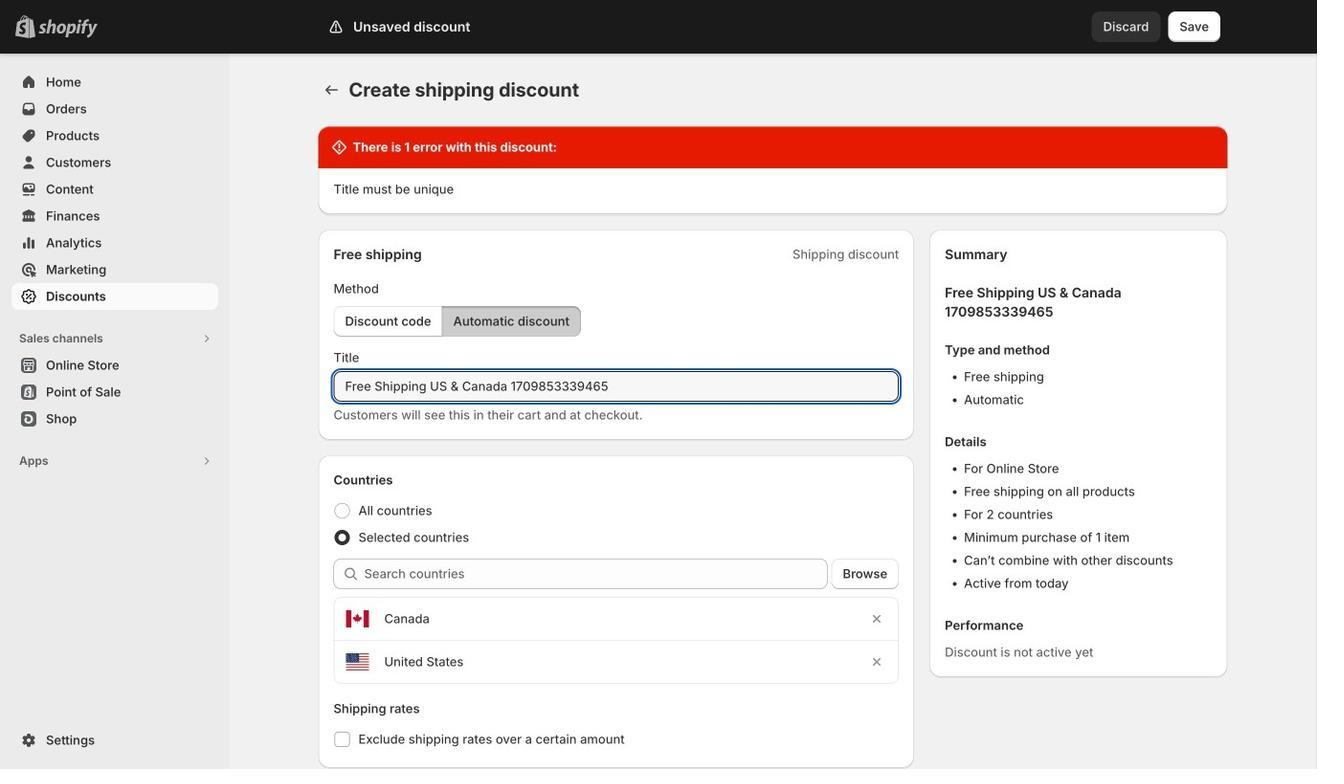 Task type: describe. For each thing, give the bounding box(es) containing it.
shopify image
[[38, 19, 98, 38]]



Task type: vqa. For each thing, say whether or not it's contained in the screenshot.
Setup guide region
no



Task type: locate. For each thing, give the bounding box(es) containing it.
Search countries text field
[[364, 559, 828, 590]]

None text field
[[334, 371, 899, 402]]



